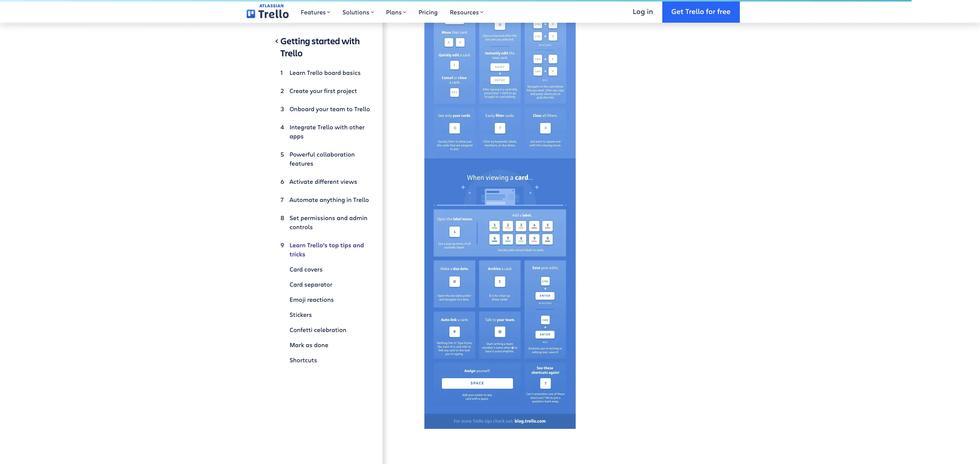 Task type: vqa. For each thing, say whether or not it's contained in the screenshot.
fifth sm icon
no



Task type: locate. For each thing, give the bounding box(es) containing it.
for
[[706, 6, 716, 16]]

get trello for free link
[[662, 0, 740, 23]]

covers
[[304, 265, 323, 273]]

done
[[314, 341, 328, 349]]

with
[[342, 35, 360, 47], [335, 123, 348, 131]]

in right 'anything'
[[347, 196, 352, 204]]

card down tricks
[[290, 265, 303, 273]]

in inside automate anything in trello link
[[347, 196, 352, 204]]

learn trello board basics link
[[281, 65, 370, 80]]

0 vertical spatial in
[[647, 6, 653, 16]]

and right "tips"
[[353, 241, 364, 249]]

page progress progress bar
[[0, 0, 912, 2]]

your left first
[[310, 87, 323, 95]]

confetti celebration
[[290, 326, 346, 334]]

0 vertical spatial with
[[342, 35, 360, 47]]

learn for learn trello board basics
[[290, 68, 306, 76]]

onboard your team to trello
[[290, 105, 370, 113]]

automate
[[290, 196, 318, 204]]

resources
[[450, 8, 479, 16]]

admin
[[349, 214, 368, 222]]

with left other
[[335, 123, 348, 131]]

trello down onboard your team to trello link in the left top of the page
[[317, 123, 333, 131]]

trello left started on the top of the page
[[281, 47, 303, 59]]

1 vertical spatial in
[[347, 196, 352, 204]]

1 learn from the top
[[290, 68, 306, 76]]

0 vertical spatial and
[[337, 214, 348, 222]]

confetti celebration link
[[281, 322, 370, 337]]

learn inside learn trello's top tips and tricks
[[290, 241, 306, 249]]

your inside create your first project "link"
[[310, 87, 323, 95]]

card separator link
[[281, 277, 370, 292]]

powerful collaboration features
[[290, 150, 355, 167]]

celebration
[[314, 326, 346, 334]]

with for trello
[[335, 123, 348, 131]]

trello right to
[[354, 105, 370, 113]]

1 vertical spatial learn
[[290, 241, 306, 249]]

1 vertical spatial with
[[335, 123, 348, 131]]

as
[[306, 341, 313, 349]]

your left 'team'
[[316, 105, 329, 113]]

in
[[647, 6, 653, 16], [347, 196, 352, 204]]

trello left for
[[685, 6, 704, 16]]

board
[[324, 68, 341, 76]]

mark as done link
[[281, 337, 370, 353]]

resources button
[[444, 0, 490, 23]]

pricing
[[418, 8, 438, 16]]

automate anything in trello link
[[281, 192, 370, 207]]

team
[[330, 105, 345, 113]]

mark as done
[[290, 341, 328, 349]]

create your first project link
[[281, 83, 370, 98]]

with inside 'integrate trello with other apps'
[[335, 123, 348, 131]]

1 vertical spatial card
[[290, 280, 303, 288]]

stickers link
[[281, 307, 370, 322]]

controls
[[290, 223, 313, 231]]

collaboration
[[317, 150, 355, 158]]

1 horizontal spatial and
[[353, 241, 364, 249]]

features button
[[295, 0, 336, 23]]

with inside getting started with trello
[[342, 35, 360, 47]]

trello's
[[307, 241, 328, 249]]

0 vertical spatial learn
[[290, 68, 306, 76]]

activate different views link
[[281, 174, 370, 189]]

card for card separator
[[290, 280, 303, 288]]

1 card from the top
[[290, 265, 303, 273]]

trello inside getting started with trello
[[281, 47, 303, 59]]

and left admin
[[337, 214, 348, 222]]

tips
[[340, 241, 351, 249]]

in inside log in link
[[647, 6, 653, 16]]

in right "log"
[[647, 6, 653, 16]]

card covers
[[290, 265, 323, 273]]

reactions
[[307, 295, 334, 303]]

other
[[349, 123, 365, 131]]

getting started with trello
[[281, 35, 360, 59]]

1 horizontal spatial in
[[647, 6, 653, 16]]

1 vertical spatial and
[[353, 241, 364, 249]]

features
[[290, 159, 313, 167]]

0 horizontal spatial in
[[347, 196, 352, 204]]

permissions
[[301, 214, 335, 222]]

and
[[337, 214, 348, 222], [353, 241, 364, 249]]

your for onboard
[[316, 105, 329, 113]]

2 learn from the top
[[290, 241, 306, 249]]

0 horizontal spatial and
[[337, 214, 348, 222]]

create your first project
[[290, 87, 357, 95]]

with right started on the top of the page
[[342, 35, 360, 47]]

trello
[[685, 6, 704, 16], [281, 47, 303, 59], [307, 68, 323, 76], [354, 105, 370, 113], [317, 123, 333, 131], [353, 196, 369, 204]]

your
[[310, 87, 323, 95], [316, 105, 329, 113]]

solutions
[[343, 8, 369, 16]]

log in link
[[624, 0, 662, 23]]

card for card covers
[[290, 265, 303, 273]]

learn trello's top tips and tricks
[[290, 241, 364, 258]]

top
[[329, 241, 339, 249]]

card
[[290, 265, 303, 273], [290, 280, 303, 288]]

apps
[[290, 132, 304, 140]]

trello inside 'integrate trello with other apps'
[[317, 123, 333, 131]]

mark
[[290, 341, 304, 349]]

learn
[[290, 68, 306, 76], [290, 241, 306, 249]]

your for create
[[310, 87, 323, 95]]

0 vertical spatial your
[[310, 87, 323, 95]]

set permissions and admin controls link
[[281, 210, 370, 235]]

2 card from the top
[[290, 280, 303, 288]]

tricks
[[290, 250, 305, 258]]

card up emoji
[[290, 280, 303, 288]]

learn up tricks
[[290, 241, 306, 249]]

your inside onboard your team to trello link
[[316, 105, 329, 113]]

learn up create
[[290, 68, 306, 76]]

1 vertical spatial your
[[316, 105, 329, 113]]

integrate trello with other apps
[[290, 123, 365, 140]]

emoji
[[290, 295, 306, 303]]

trello left 'board'
[[307, 68, 323, 76]]

0 vertical spatial card
[[290, 265, 303, 273]]



Task type: describe. For each thing, give the bounding box(es) containing it.
with for started
[[342, 35, 360, 47]]

get trello for free
[[671, 6, 731, 16]]

and inside learn trello's top tips and tricks
[[353, 241, 364, 249]]

getting
[[281, 35, 310, 47]]

onboard
[[290, 105, 314, 113]]

card separator
[[290, 280, 332, 288]]

get
[[671, 6, 684, 16]]

learn trello's top tips and tricks link
[[281, 238, 370, 262]]

separator
[[304, 280, 332, 288]]

create
[[290, 87, 308, 95]]

emoji reactions
[[290, 295, 334, 303]]

card covers link
[[281, 262, 370, 277]]

emoji reactions link
[[281, 292, 370, 307]]

first
[[324, 87, 335, 95]]

to
[[347, 105, 353, 113]]

log
[[633, 6, 645, 16]]

project
[[337, 87, 357, 95]]

pricing link
[[412, 0, 444, 23]]

getting started with trello link
[[281, 35, 370, 62]]

shortcuts
[[290, 356, 317, 364]]

shortcuts link
[[281, 353, 370, 368]]

an image of a cheat sheet of keyboard shortcuts for trello image
[[424, 0, 576, 429]]

atlassian trello image
[[246, 4, 289, 18]]

powerful collaboration features link
[[281, 147, 370, 171]]

powerful
[[290, 150, 315, 158]]

views
[[341, 177, 357, 185]]

confetti
[[290, 326, 313, 334]]

onboard your team to trello link
[[281, 101, 370, 117]]

different
[[315, 177, 339, 185]]

plans button
[[380, 0, 412, 23]]

set permissions and admin controls
[[290, 214, 368, 231]]

started
[[312, 35, 340, 47]]

anything
[[320, 196, 345, 204]]

set
[[290, 214, 299, 222]]

activate
[[290, 177, 313, 185]]

stickers
[[290, 311, 312, 319]]

learn trello board basics
[[290, 68, 361, 76]]

integrate trello with other apps link
[[281, 120, 370, 144]]

basics
[[343, 68, 361, 76]]

log in
[[633, 6, 653, 16]]

free
[[717, 6, 731, 16]]

features
[[301, 8, 326, 16]]

plans
[[386, 8, 402, 16]]

integrate
[[290, 123, 316, 131]]

trello up admin
[[353, 196, 369, 204]]

automate anything in trello
[[290, 196, 369, 204]]

learn for learn trello's top tips and tricks
[[290, 241, 306, 249]]

and inside set permissions and admin controls
[[337, 214, 348, 222]]

solutions button
[[336, 0, 380, 23]]

activate different views
[[290, 177, 357, 185]]



